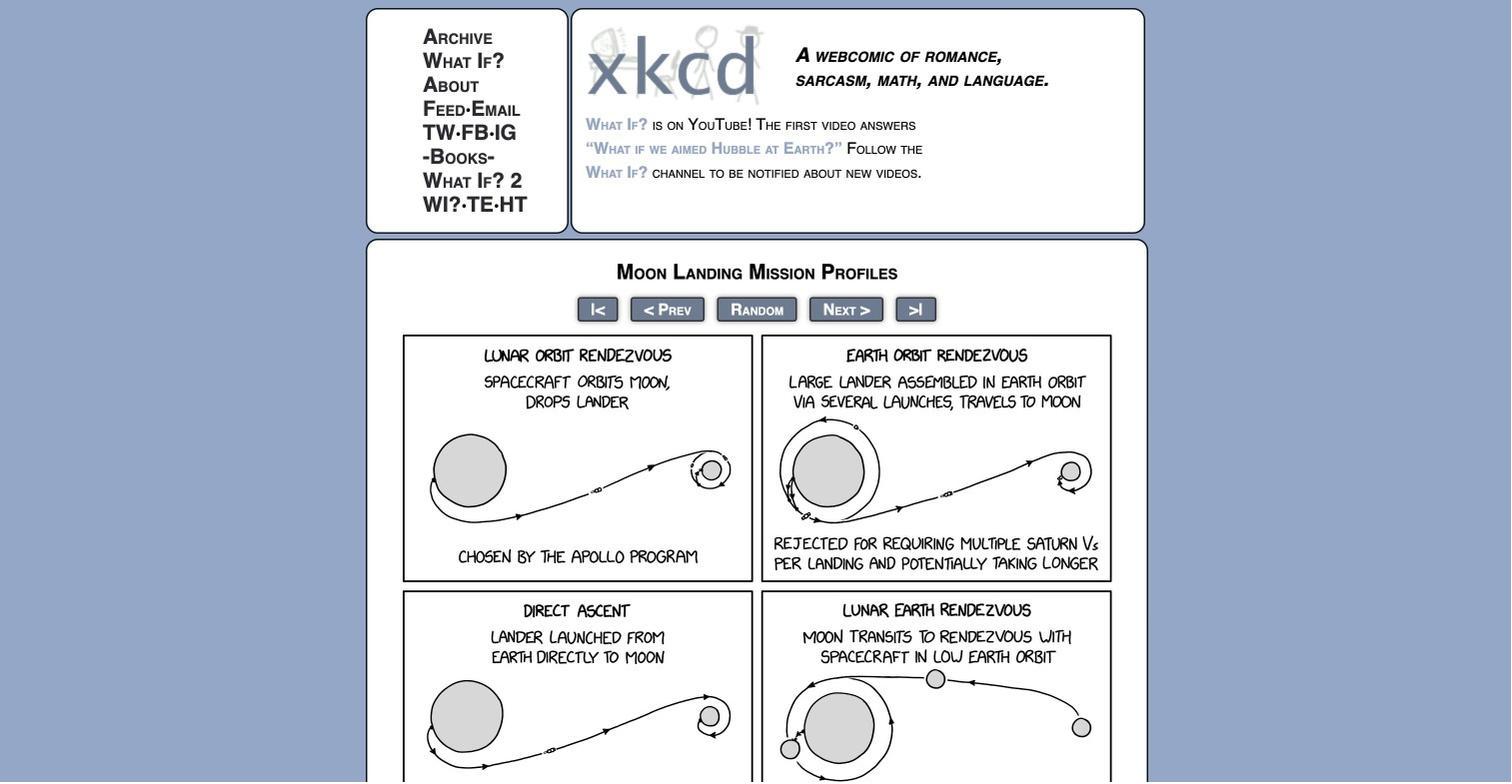 Task type: vqa. For each thing, say whether or not it's contained in the screenshot.
Moon Landing Mission Profiles image
yes



Task type: describe. For each thing, give the bounding box(es) containing it.
xkcd.com logo image
[[586, 23, 771, 106]]



Task type: locate. For each thing, give the bounding box(es) containing it.
moon landing mission profiles image
[[403, 335, 1112, 783]]



